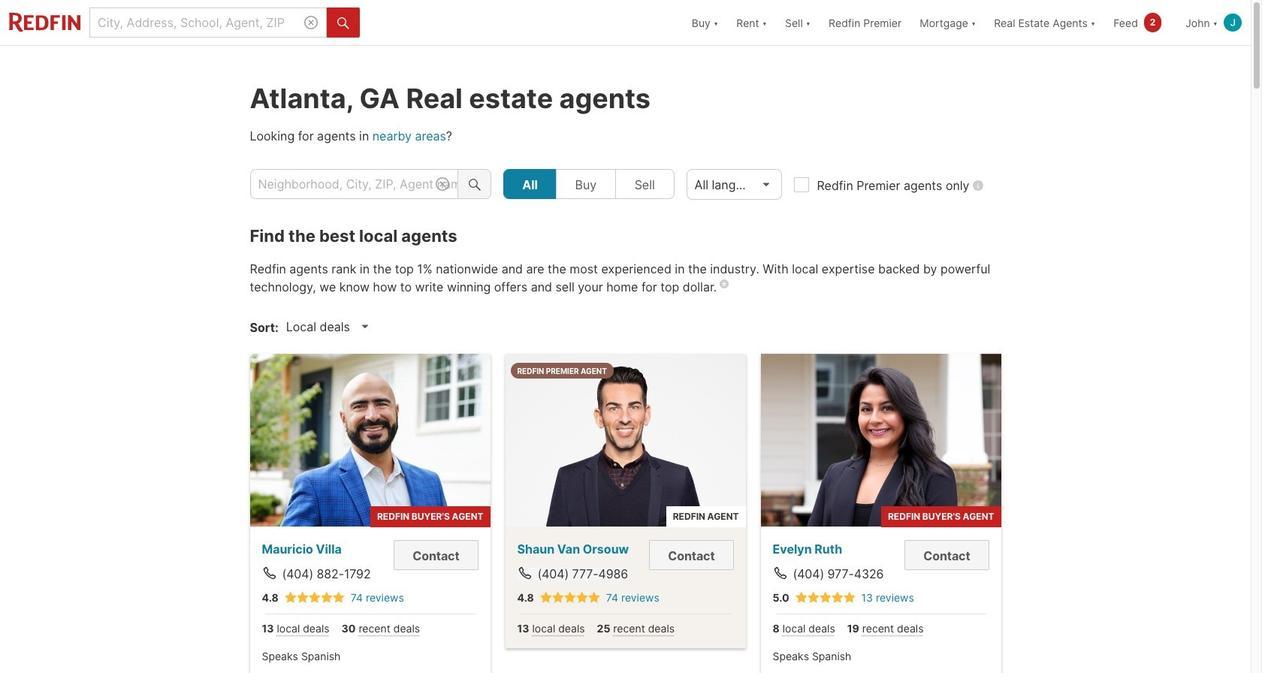 Task type: locate. For each thing, give the bounding box(es) containing it.
City, Address, School, Agent, ZIP search field
[[89, 8, 327, 38]]

1 horizontal spatial rating 4.8 out of 5 element
[[540, 591, 600, 605]]

rating 4.8 out of 5 element
[[285, 591, 345, 605], [540, 591, 600, 605]]

photo of evelyn ruth image
[[761, 354, 1001, 527]]

Sell radio
[[615, 169, 675, 199]]

2 rating 4.8 out of 5 element from the left
[[540, 591, 600, 605]]

search input image
[[304, 16, 318, 29]]

option group
[[504, 169, 675, 199]]

All radio
[[504, 169, 557, 199]]

submit search image
[[337, 17, 349, 29]]

search input image
[[436, 177, 450, 191]]

rating 5.0 out of 5 element
[[796, 591, 856, 605]]

0 horizontal spatial rating 4.8 out of 5 element
[[285, 591, 345, 605]]



Task type: describe. For each thing, give the bounding box(es) containing it.
submit search image
[[469, 179, 481, 191]]

Buy radio
[[556, 169, 616, 199]]

Neighborhood, City, ZIP, Agent name search field
[[250, 169, 459, 199]]

disclaimer image
[[720, 280, 729, 289]]

user photo image
[[1224, 14, 1242, 32]]

photo of mauricio villa image
[[250, 354, 490, 527]]

1 rating 4.8 out of 5 element from the left
[[285, 591, 345, 605]]

photo of shaun van orsouw image
[[505, 354, 746, 527]]



Task type: vqa. For each thing, say whether or not it's contained in the screenshot.
more.
no



